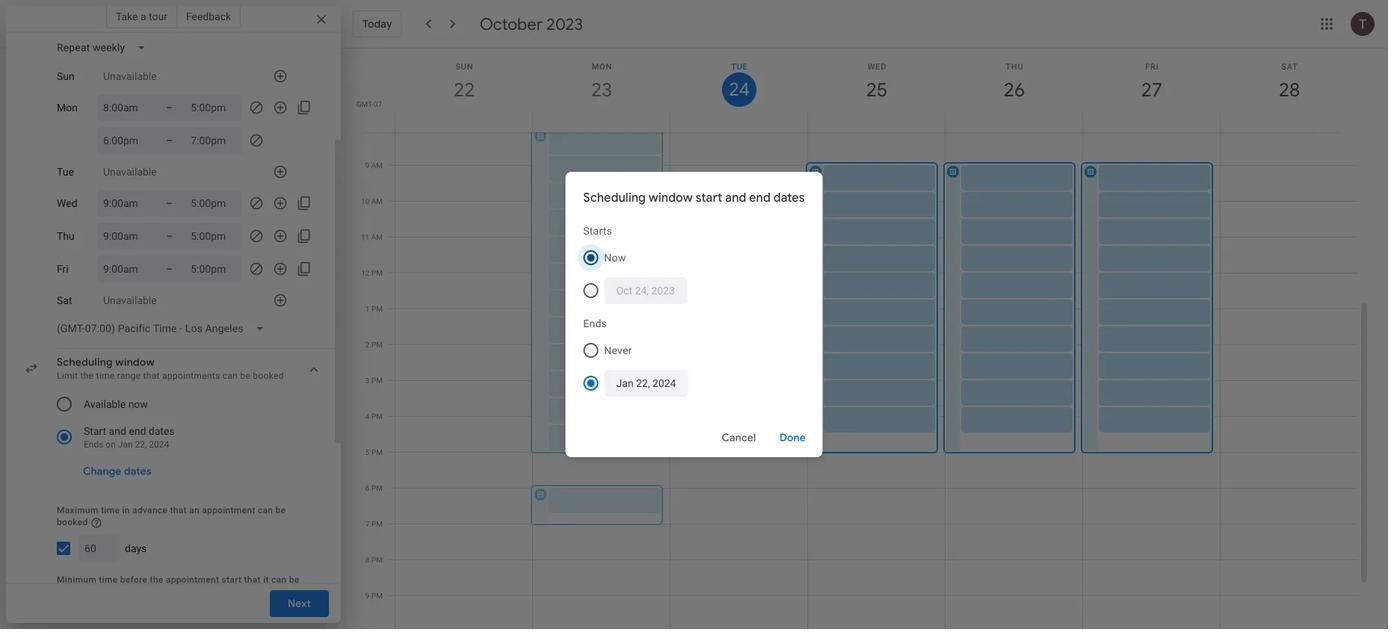 Task type: locate. For each thing, give the bounding box(es) containing it.
1 vertical spatial 9
[[365, 592, 370, 601]]

booked for time
[[57, 587, 88, 597]]

0 horizontal spatial and
[[109, 425, 126, 437]]

the right before
[[150, 575, 163, 585]]

– for mon
[[166, 101, 173, 114]]

0 horizontal spatial the
[[80, 371, 94, 381]]

1 8 from the top
[[365, 125, 370, 134]]

ends
[[583, 317, 607, 330], [84, 440, 103, 450]]

window for start
[[649, 190, 693, 206]]

that for time
[[244, 575, 261, 585]]

pm right 4
[[372, 412, 383, 421]]

3 pm from the top
[[372, 341, 383, 350]]

booked for window
[[253, 371, 284, 381]]

2
[[365, 341, 370, 350]]

be for time
[[289, 575, 299, 585]]

pm
[[372, 269, 383, 278], [372, 305, 383, 314], [372, 341, 383, 350], [372, 376, 383, 385], [372, 412, 383, 421], [372, 448, 383, 457], [372, 484, 383, 493], [372, 520, 383, 529], [372, 556, 383, 565], [372, 592, 383, 601]]

gmt-07
[[356, 99, 382, 108]]

2 unavailable from the top
[[103, 166, 157, 178]]

1 am from the top
[[371, 125, 383, 134]]

0 vertical spatial end
[[749, 190, 771, 206]]

am right 11
[[371, 233, 383, 242]]

scheduling inside 'scheduling window limit the time range that appointments can be booked'
[[57, 356, 113, 369]]

0 horizontal spatial be
[[240, 371, 250, 381]]

option group
[[577, 218, 805, 310], [577, 310, 805, 403], [51, 388, 308, 454]]

– for fri
[[166, 263, 173, 275]]

2024
[[149, 440, 169, 450]]

the for time
[[150, 575, 163, 585]]

9 pm from the top
[[372, 556, 383, 565]]

scheduling window start and end dates dialog
[[565, 172, 823, 458]]

unavailable down take
[[103, 70, 157, 82]]

window
[[649, 190, 693, 206], [115, 356, 155, 369]]

2 vertical spatial time
[[99, 575, 118, 585]]

2 vertical spatial unavailable
[[103, 294, 157, 307]]

9 up 10
[[365, 161, 370, 170]]

5 pm
[[365, 448, 383, 457]]

unavailable
[[103, 70, 157, 82], [103, 166, 157, 178], [103, 294, 157, 307]]

End date of the appointment schedules text field
[[616, 370, 676, 397]]

7 pm
[[365, 520, 383, 529]]

Start date of the appointment schedules text field
[[616, 277, 675, 304]]

ends up never
[[583, 317, 607, 330]]

scheduling
[[583, 190, 646, 206], [57, 356, 113, 369]]

appointment right before
[[166, 575, 219, 585]]

0 vertical spatial the
[[80, 371, 94, 381]]

days
[[125, 542, 147, 555]]

1 vertical spatial booked
[[57, 517, 88, 528]]

5
[[365, 448, 370, 457]]

3 column header from the left
[[670, 49, 808, 133]]

1 horizontal spatial be
[[275, 505, 286, 516]]

can for time
[[271, 575, 287, 585]]

10 pm from the top
[[372, 592, 383, 601]]

now
[[128, 398, 148, 410]]

1 vertical spatial appointment
[[166, 575, 219, 585]]

8 pm from the top
[[372, 520, 383, 529]]

2 am from the top
[[371, 161, 383, 170]]

pm down 8 pm
[[372, 592, 383, 601]]

2 vertical spatial that
[[244, 575, 261, 585]]

1 vertical spatial 8
[[365, 556, 370, 565]]

end
[[749, 190, 771, 206], [129, 425, 146, 437]]

0 vertical spatial 9
[[365, 161, 370, 170]]

am for 8 am
[[371, 125, 383, 134]]

9 am
[[365, 161, 383, 170]]

1 vertical spatial can
[[258, 505, 273, 516]]

tour
[[149, 10, 167, 22]]

0 vertical spatial can
[[223, 371, 238, 381]]

start
[[84, 425, 106, 437]]

6 pm
[[365, 484, 383, 493]]

scheduling up limit
[[57, 356, 113, 369]]

6 pm from the top
[[372, 448, 383, 457]]

8 down 7
[[365, 556, 370, 565]]

fri
[[57, 263, 69, 275]]

time left before
[[99, 575, 118, 585]]

0 horizontal spatial window
[[115, 356, 155, 369]]

time inside minimum time before the appointment start that it can be booked
[[99, 575, 118, 585]]

october
[[480, 13, 543, 34]]

scheduling inside the scheduling window start and end dates dialog
[[583, 190, 646, 206]]

2 horizontal spatial that
[[244, 575, 261, 585]]

9 down 8 pm
[[365, 592, 370, 601]]

–
[[166, 101, 173, 114], [166, 134, 173, 147], [166, 197, 173, 209], [166, 230, 173, 242], [166, 263, 173, 275]]

pm for 9 pm
[[372, 592, 383, 601]]

0 vertical spatial 8
[[365, 125, 370, 134]]

feedback button
[[177, 4, 241, 28]]

the inside minimum time before the appointment start that it can be booked
[[150, 575, 163, 585]]

0 horizontal spatial ends
[[84, 440, 103, 450]]

minimum time before the appointment start that it can be booked
[[57, 575, 299, 597]]

3 – from the top
[[166, 197, 173, 209]]

0 horizontal spatial that
[[143, 371, 160, 381]]

that left 'it'
[[244, 575, 261, 585]]

0 vertical spatial that
[[143, 371, 160, 381]]

ends down start
[[84, 440, 103, 450]]

0 vertical spatial ends
[[583, 317, 607, 330]]

end inside the scheduling window start and end dates dialog
[[749, 190, 771, 206]]

12 pm
[[361, 269, 383, 278]]

am for 10 am
[[371, 197, 383, 206]]

1 vertical spatial ends
[[84, 440, 103, 450]]

cancel
[[722, 431, 756, 445]]

2 9 from the top
[[365, 592, 370, 601]]

1 – from the top
[[166, 101, 173, 114]]

can
[[223, 371, 238, 381], [258, 505, 273, 516], [271, 575, 287, 585]]

scheduling for scheduling window limit the time range that appointments can be booked
[[57, 356, 113, 369]]

can for window
[[223, 371, 238, 381]]

7
[[365, 520, 370, 529]]

pm right 6
[[372, 484, 383, 493]]

take a tour
[[116, 10, 167, 22]]

take
[[116, 10, 138, 22]]

4 pm from the top
[[372, 376, 383, 385]]

0 vertical spatial booked
[[253, 371, 284, 381]]

1 horizontal spatial ends
[[583, 317, 607, 330]]

pm right 12
[[372, 269, 383, 278]]

10 am
[[361, 197, 383, 206]]

– for wed
[[166, 197, 173, 209]]

am
[[371, 125, 383, 134], [371, 161, 383, 170], [371, 197, 383, 206], [371, 233, 383, 242]]

pm for 2 pm
[[372, 341, 383, 350]]

available now
[[84, 398, 148, 410]]

1
[[365, 305, 370, 314]]

10
[[361, 197, 370, 206]]

time left "range"
[[96, 371, 115, 381]]

1 vertical spatial unavailable
[[103, 166, 157, 178]]

2 horizontal spatial be
[[289, 575, 299, 585]]

that inside minimum time before the appointment start that it can be booked
[[244, 575, 261, 585]]

unavailable right tue
[[103, 166, 157, 178]]

2 vertical spatial booked
[[57, 587, 88, 597]]

the
[[80, 371, 94, 381], [150, 575, 163, 585]]

time left in
[[101, 505, 120, 516]]

pm down 7 pm
[[372, 556, 383, 565]]

2 vertical spatial be
[[289, 575, 299, 585]]

1 vertical spatial be
[[275, 505, 286, 516]]

tue
[[57, 166, 74, 178]]

07
[[374, 99, 382, 108]]

8 am
[[365, 125, 383, 134]]

the inside 'scheduling window limit the time range that appointments can be booked'
[[80, 371, 94, 381]]

scheduling up starts
[[583, 190, 646, 206]]

be
[[240, 371, 250, 381], [275, 505, 286, 516], [289, 575, 299, 585]]

1 vertical spatial the
[[150, 575, 163, 585]]

today
[[363, 17, 392, 31]]

can inside minimum time before the appointment start that it can be booked
[[271, 575, 287, 585]]

am down 07
[[371, 125, 383, 134]]

8
[[365, 125, 370, 134], [365, 556, 370, 565]]

can right 'it'
[[271, 575, 287, 585]]

column header
[[395, 49, 533, 133], [532, 49, 671, 133], [670, 49, 808, 133], [807, 49, 946, 133], [945, 49, 1083, 133], [1083, 49, 1221, 133], [1220, 49, 1358, 133]]

advance
[[132, 505, 168, 516]]

time inside the maximum time in advance that an appointment can be booked
[[101, 505, 120, 516]]

6 column header from the left
[[1083, 49, 1221, 133]]

can inside 'scheduling window limit the time range that appointments can be booked'
[[223, 371, 238, 381]]

3 pm
[[365, 376, 383, 385]]

2 vertical spatial can
[[271, 575, 287, 585]]

0 vertical spatial time
[[96, 371, 115, 381]]

1 horizontal spatial start
[[696, 190, 723, 206]]

0 horizontal spatial end
[[129, 425, 146, 437]]

1 pm from the top
[[372, 269, 383, 278]]

window inside dialog
[[649, 190, 693, 206]]

0 vertical spatial and
[[725, 190, 746, 206]]

booked inside 'scheduling window limit the time range that appointments can be booked'
[[253, 371, 284, 381]]

ends inside the scheduling window start and end dates dialog
[[583, 317, 607, 330]]

that left "an"
[[170, 505, 187, 516]]

9 for 9 am
[[365, 161, 370, 170]]

1 vertical spatial start
[[222, 575, 242, 585]]

1 horizontal spatial scheduling
[[583, 190, 646, 206]]

1 vertical spatial scheduling
[[57, 356, 113, 369]]

0 horizontal spatial scheduling
[[57, 356, 113, 369]]

appointment inside the maximum time in advance that an appointment can be booked
[[202, 505, 255, 516]]

be for window
[[240, 371, 250, 381]]

4 am from the top
[[371, 233, 383, 242]]

– for thu
[[166, 230, 173, 242]]

am down 8 am
[[371, 161, 383, 170]]

and
[[725, 190, 746, 206], [109, 425, 126, 437]]

ends inside start and end dates ends on jan 22, 2024
[[84, 440, 103, 450]]

3 unavailable from the top
[[103, 294, 157, 307]]

1 horizontal spatial end
[[749, 190, 771, 206]]

appointments
[[162, 371, 220, 381]]

time
[[96, 371, 115, 381], [101, 505, 120, 516], [99, 575, 118, 585]]

0 vertical spatial appointment
[[202, 505, 255, 516]]

8 down gmt-07
[[365, 125, 370, 134]]

2 vertical spatial dates
[[124, 465, 152, 478]]

0 vertical spatial window
[[649, 190, 693, 206]]

option group containing available now
[[51, 388, 308, 454]]

2 – from the top
[[166, 134, 173, 147]]

7 pm from the top
[[372, 484, 383, 493]]

window inside 'scheduling window limit the time range that appointments can be booked'
[[115, 356, 155, 369]]

2023
[[547, 13, 583, 34]]

1 unavailable from the top
[[103, 70, 157, 82]]

pm right 1
[[372, 305, 383, 314]]

appointment
[[202, 505, 255, 516], [166, 575, 219, 585]]

pm right '5' at the bottom of the page
[[372, 448, 383, 457]]

that right "range"
[[143, 371, 160, 381]]

0 vertical spatial start
[[696, 190, 723, 206]]

be inside 'scheduling window limit the time range that appointments can be booked'
[[240, 371, 250, 381]]

change dates button
[[77, 458, 158, 485]]

unavailable right sat
[[103, 294, 157, 307]]

start
[[696, 190, 723, 206], [222, 575, 242, 585]]

pm for 7 pm
[[372, 520, 383, 529]]

can up 'it'
[[258, 505, 273, 516]]

0 horizontal spatial start
[[222, 575, 242, 585]]

11 am
[[361, 233, 383, 242]]

pm for 1 pm
[[372, 305, 383, 314]]

pm for 6 pm
[[372, 484, 383, 493]]

2 pm from the top
[[372, 305, 383, 314]]

5 pm from the top
[[372, 412, 383, 421]]

appointment right "an"
[[202, 505, 255, 516]]

be inside minimum time before the appointment start that it can be booked
[[289, 575, 299, 585]]

1 vertical spatial time
[[101, 505, 120, 516]]

the right limit
[[80, 371, 94, 381]]

1 vertical spatial window
[[115, 356, 155, 369]]

12
[[361, 269, 370, 278]]

booked inside the maximum time in advance that an appointment can be booked
[[57, 517, 88, 528]]

9
[[365, 161, 370, 170], [365, 592, 370, 601]]

1 horizontal spatial the
[[150, 575, 163, 585]]

1 vertical spatial end
[[129, 425, 146, 437]]

that
[[143, 371, 160, 381], [170, 505, 187, 516], [244, 575, 261, 585]]

grid
[[347, 49, 1370, 629]]

am right 10
[[371, 197, 383, 206]]

1 horizontal spatial that
[[170, 505, 187, 516]]

booked
[[253, 371, 284, 381], [57, 517, 88, 528], [57, 587, 88, 597]]

unavailable for sun
[[103, 70, 157, 82]]

dates
[[774, 190, 805, 206], [149, 425, 175, 437], [124, 465, 152, 478]]

5 – from the top
[[166, 263, 173, 275]]

grid containing gmt-07
[[347, 49, 1370, 629]]

pm right 3
[[372, 376, 383, 385]]

0 vertical spatial unavailable
[[103, 70, 157, 82]]

pm right 7
[[372, 520, 383, 529]]

1 vertical spatial and
[[109, 425, 126, 437]]

1 horizontal spatial window
[[649, 190, 693, 206]]

0 vertical spatial dates
[[774, 190, 805, 206]]

3 am from the top
[[371, 197, 383, 206]]

1 horizontal spatial and
[[725, 190, 746, 206]]

that inside 'scheduling window limit the time range that appointments can be booked'
[[143, 371, 160, 381]]

8 for 8 am
[[365, 125, 370, 134]]

0 vertical spatial be
[[240, 371, 250, 381]]

0 vertical spatial scheduling
[[583, 190, 646, 206]]

2 8 from the top
[[365, 556, 370, 565]]

1 vertical spatial that
[[170, 505, 187, 516]]

pm right 2
[[372, 341, 383, 350]]

cancel button
[[715, 420, 763, 456]]

1 vertical spatial dates
[[149, 425, 175, 437]]

booked inside minimum time before the appointment start that it can be booked
[[57, 587, 88, 597]]

end inside start and end dates ends on jan 22, 2024
[[129, 425, 146, 437]]

dates inside start and end dates ends on jan 22, 2024
[[149, 425, 175, 437]]

can right appointments on the bottom
[[223, 371, 238, 381]]

6
[[365, 484, 370, 493]]

4 – from the top
[[166, 230, 173, 242]]

pm for 12 pm
[[372, 269, 383, 278]]

1 9 from the top
[[365, 161, 370, 170]]

am for 9 am
[[371, 161, 383, 170]]

5 column header from the left
[[945, 49, 1083, 133]]

october 2023
[[480, 13, 583, 34]]

in
[[122, 505, 130, 516]]



Task type: vqa. For each thing, say whether or not it's contained in the screenshot.
the right the the
yes



Task type: describe. For each thing, give the bounding box(es) containing it.
the for window
[[80, 371, 94, 381]]

1 column header from the left
[[395, 49, 533, 133]]

done button
[[769, 420, 817, 456]]

wed
[[57, 197, 77, 210]]

limit
[[57, 371, 78, 381]]

2 column header from the left
[[532, 49, 671, 133]]

a
[[140, 10, 146, 22]]

thu
[[57, 230, 75, 242]]

jan
[[118, 440, 133, 450]]

8 pm
[[365, 556, 383, 565]]

2 pm
[[365, 341, 383, 350]]

now
[[604, 252, 626, 264]]

available
[[84, 398, 126, 410]]

4 pm
[[365, 412, 383, 421]]

change
[[83, 465, 121, 478]]

appointment inside minimum time before the appointment start that it can be booked
[[166, 575, 219, 585]]

4 column header from the left
[[807, 49, 946, 133]]

take a tour button
[[106, 4, 177, 28]]

option group containing starts
[[577, 218, 805, 310]]

done
[[780, 431, 806, 445]]

range
[[117, 371, 141, 381]]

can inside the maximum time in advance that an appointment can be booked
[[258, 505, 273, 516]]

starts
[[583, 225, 612, 237]]

pm for 3 pm
[[372, 376, 383, 385]]

pm for 8 pm
[[372, 556, 383, 565]]

change dates
[[83, 465, 152, 478]]

1 pm
[[365, 305, 383, 314]]

11
[[361, 233, 370, 242]]

pm for 4 pm
[[372, 412, 383, 421]]

start and end dates ends on jan 22, 2024
[[84, 425, 175, 450]]

8 for 8 pm
[[365, 556, 370, 565]]

sun
[[57, 70, 75, 82]]

never
[[604, 344, 632, 357]]

and inside dialog
[[725, 190, 746, 206]]

and inside start and end dates ends on jan 22, 2024
[[109, 425, 126, 437]]

minimum
[[57, 575, 96, 585]]

feedback
[[186, 10, 231, 22]]

that inside the maximum time in advance that an appointment can be booked
[[170, 505, 187, 516]]

unavailable for tue
[[103, 166, 157, 178]]

dates inside button
[[124, 465, 152, 478]]

9 pm
[[365, 592, 383, 601]]

Maximum days in advance that an appointment can be booked number field
[[84, 535, 113, 562]]

scheduling window start and end dates
[[583, 190, 805, 206]]

am for 11 am
[[371, 233, 383, 242]]

time for minimum
[[99, 575, 118, 585]]

dates inside dialog
[[774, 190, 805, 206]]

next
[[288, 597, 311, 611]]

time inside 'scheduling window limit the time range that appointments can be booked'
[[96, 371, 115, 381]]

mon
[[57, 101, 78, 114]]

4
[[365, 412, 370, 421]]

next button
[[270, 591, 329, 618]]

today button
[[353, 10, 402, 37]]

before
[[120, 575, 148, 585]]

pm for 5 pm
[[372, 448, 383, 457]]

maximum time in advance that an appointment can be booked
[[57, 505, 286, 528]]

3
[[365, 376, 370, 385]]

22,
[[135, 440, 147, 450]]

that for window
[[143, 371, 160, 381]]

be inside the maximum time in advance that an appointment can be booked
[[275, 505, 286, 516]]

an
[[189, 505, 200, 516]]

start inside dialog
[[696, 190, 723, 206]]

maximum
[[57, 505, 98, 516]]

gmt-
[[356, 99, 374, 108]]

time for maximum
[[101, 505, 120, 516]]

9 for 9 pm
[[365, 592, 370, 601]]

it
[[263, 575, 269, 585]]

sat
[[57, 294, 72, 307]]

start inside minimum time before the appointment start that it can be booked
[[222, 575, 242, 585]]

scheduling window limit the time range that appointments can be booked
[[57, 356, 284, 381]]

on
[[106, 440, 116, 450]]

unavailable for sat
[[103, 294, 157, 307]]

scheduling for scheduling window start and end dates
[[583, 190, 646, 206]]

option group containing ends
[[577, 310, 805, 403]]

window for limit
[[115, 356, 155, 369]]

7 column header from the left
[[1220, 49, 1358, 133]]



